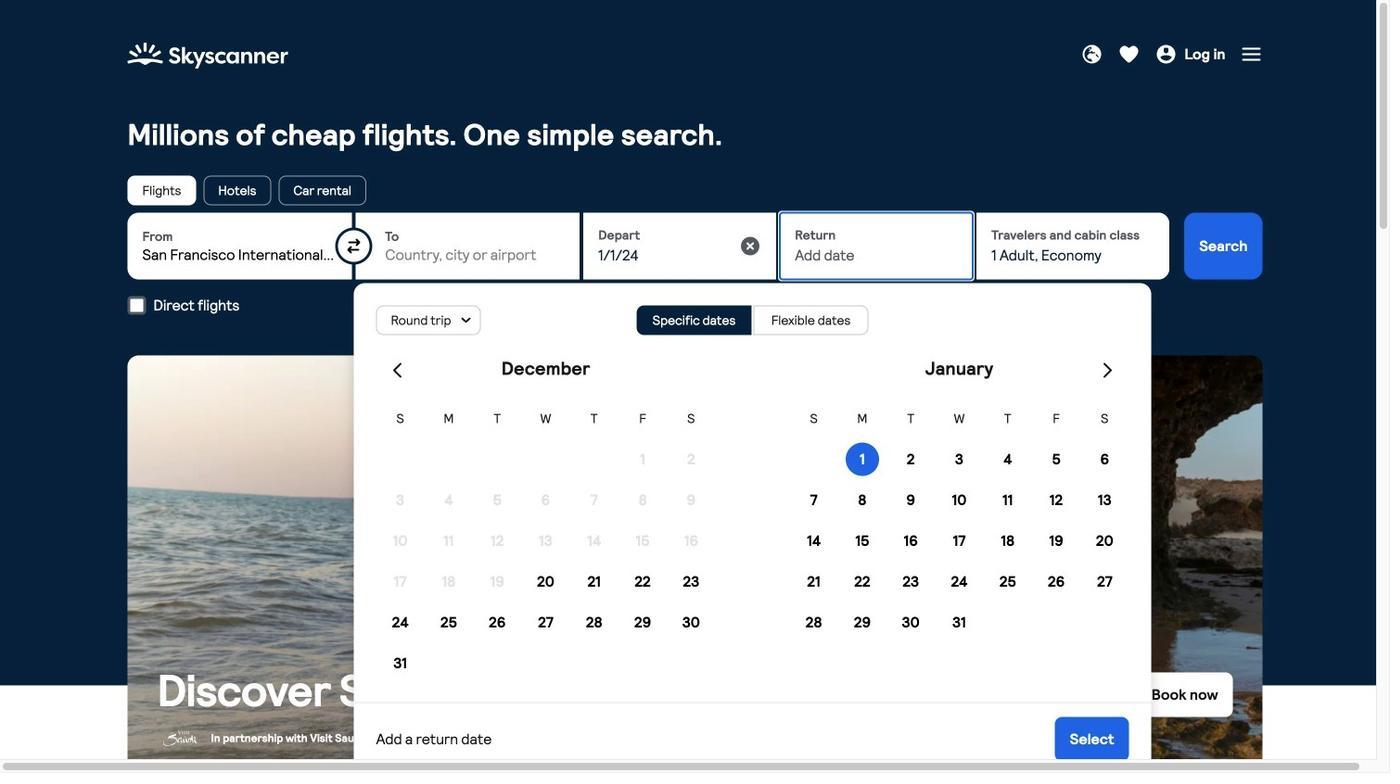 Task type: vqa. For each thing, say whether or not it's contained in the screenshot.
Monday cell to the left
yes



Task type: describe. For each thing, give the bounding box(es) containing it.
row group for wednesday cell corresponding to january grid monday cell
[[790, 443, 1129, 639]]

clear departure date image
[[739, 235, 762, 257]]

friday cell for december grid
[[619, 402, 667, 435]]

Direct flights checkbox
[[128, 296, 146, 315]]

row group for wednesday cell corresponding to december grid monday cell
[[376, 443, 716, 680]]

tuesday cell for december grid monday cell
[[473, 402, 522, 435]]

tuesday cell for january grid monday cell
[[887, 402, 935, 435]]

friday cell for january grid
[[1032, 402, 1081, 435]]

thursday cell for wednesday cell corresponding to january grid monday cell
[[984, 402, 1032, 435]]

Flexible dates button
[[754, 305, 869, 335]]

Click to select calendar type button
[[376, 305, 481, 335]]

sunday cell for december grid
[[376, 402, 425, 435]]

1 country, city or airport text field from the left
[[142, 246, 337, 265]]



Task type: locate. For each thing, give the bounding box(es) containing it.
1 horizontal spatial country, city or airport text field
[[385, 246, 565, 265]]

2 thursday cell from the left
[[984, 402, 1032, 435]]

thursday cell
[[570, 402, 619, 435], [984, 402, 1032, 435]]

sunday cell for january grid
[[790, 402, 838, 435]]

1 tuesday cell from the left
[[473, 402, 522, 435]]

cell
[[619, 443, 667, 476], [667, 443, 716, 476], [838, 443, 887, 476], [887, 443, 935, 476], [935, 443, 984, 476], [984, 443, 1032, 476], [1032, 443, 1081, 476], [1081, 443, 1129, 476], [376, 484, 425, 517], [425, 484, 473, 517], [473, 484, 522, 517], [522, 484, 570, 517], [570, 484, 619, 517], [619, 484, 667, 517], [667, 484, 716, 517], [790, 484, 838, 517], [838, 484, 887, 517], [887, 484, 935, 517], [935, 484, 984, 517], [984, 484, 1032, 517], [1032, 484, 1081, 517], [1081, 484, 1129, 517], [376, 524, 425, 558], [425, 524, 473, 558], [473, 524, 522, 558], [522, 524, 570, 558], [570, 524, 619, 558], [619, 524, 667, 558], [667, 524, 716, 558], [790, 524, 838, 558], [838, 524, 887, 558], [887, 524, 935, 558], [935, 524, 984, 558], [984, 524, 1032, 558], [1032, 524, 1081, 558], [1081, 524, 1129, 558], [376, 565, 425, 599], [425, 565, 473, 599], [473, 565, 522, 599], [522, 565, 570, 599], [570, 565, 619, 599], [619, 565, 667, 599], [667, 565, 716, 599], [790, 565, 838, 599], [838, 565, 887, 599], [887, 565, 935, 599], [935, 565, 984, 599], [984, 565, 1032, 599], [1032, 565, 1081, 599], [1081, 565, 1129, 599], [376, 606, 425, 639], [425, 606, 473, 639], [473, 606, 522, 639], [522, 606, 570, 639], [570, 606, 619, 639], [619, 606, 667, 639], [667, 606, 716, 639], [790, 606, 838, 639], [838, 606, 887, 639], [887, 606, 935, 639], [935, 606, 984, 639], [376, 647, 425, 680]]

monday cell for january grid
[[838, 402, 887, 435]]

tab list
[[128, 176, 1263, 205]]

tuesday cell inside december grid
[[473, 402, 522, 435]]

row
[[376, 402, 716, 435], [790, 402, 1129, 435], [376, 443, 716, 476], [790, 443, 1129, 476], [376, 484, 716, 517], [790, 484, 1129, 517], [376, 524, 716, 558], [790, 524, 1129, 558], [376, 565, 716, 599], [790, 565, 1129, 599], [376, 606, 716, 639], [790, 606, 1129, 639]]

1 horizontal spatial wednesday cell
[[935, 402, 984, 435]]

2 friday cell from the left
[[1032, 402, 1081, 435]]

2 tuesday cell from the left
[[887, 402, 935, 435]]

0 horizontal spatial row group
[[376, 443, 716, 680]]

0 horizontal spatial wednesday cell
[[522, 402, 570, 435]]

regional settings image
[[1081, 43, 1103, 66]]

1 horizontal spatial thursday cell
[[984, 402, 1032, 435]]

1 horizontal spatial row group
[[790, 443, 1129, 639]]

0 horizontal spatial monday cell
[[425, 402, 473, 435]]

1 sunday cell from the left
[[376, 402, 425, 435]]

1 saturday cell from the left
[[667, 402, 716, 435]]

2 wednesday cell from the left
[[935, 402, 984, 435]]

swap origin and destination image
[[346, 239, 361, 253]]

saturday cell for january grid
[[1081, 402, 1129, 435]]

friday cell inside december grid
[[619, 402, 667, 435]]

friday cell
[[619, 402, 667, 435], [1032, 402, 1081, 435]]

1 horizontal spatial friday cell
[[1032, 402, 1081, 435]]

Specific dates button
[[637, 305, 752, 335]]

sunday cell
[[376, 402, 425, 435], [790, 402, 838, 435]]

wednesday cell for january grid monday cell
[[935, 402, 984, 435]]

0 horizontal spatial tuesday cell
[[473, 402, 522, 435]]

Country, city or airport text field
[[142, 246, 337, 265], [385, 246, 565, 265]]

1 wednesday cell from the left
[[522, 402, 570, 435]]

open menu image
[[1241, 43, 1263, 66]]

wednesday cell for december grid monday cell
[[522, 402, 570, 435]]

2 row group from the left
[[790, 443, 1129, 639]]

0 horizontal spatial saturday cell
[[667, 402, 716, 435]]

2 rtl support__ntfhm image from the left
[[1097, 359, 1119, 382]]

choose when to travel option group
[[637, 305, 869, 335]]

2 saturday cell from the left
[[1081, 402, 1129, 435]]

1 monday cell from the left
[[425, 402, 473, 435]]

0 horizontal spatial sunday cell
[[376, 402, 425, 435]]

1 horizontal spatial tuesday cell
[[887, 402, 935, 435]]

1 horizontal spatial monday cell
[[838, 402, 887, 435]]

monday cell
[[425, 402, 473, 435], [838, 402, 887, 435]]

tuesday cell inside january grid
[[887, 402, 935, 435]]

row group
[[376, 443, 716, 680], [790, 443, 1129, 639]]

monday cell for december grid
[[425, 402, 473, 435]]

1 rtl support__ntfhm image from the left
[[386, 359, 409, 382]]

0 horizontal spatial rtl support__ntfhm image
[[386, 359, 409, 382]]

saturday cell
[[667, 402, 716, 435], [1081, 402, 1129, 435]]

december grid
[[376, 402, 716, 680]]

saturday cell for december grid
[[667, 402, 716, 435]]

wednesday cell
[[522, 402, 570, 435], [935, 402, 984, 435]]

2 sunday cell from the left
[[790, 402, 838, 435]]

january grid
[[790, 402, 1129, 639]]

1 row group from the left
[[376, 443, 716, 680]]

0 horizontal spatial country, city or airport text field
[[142, 246, 337, 265]]

0 horizontal spatial friday cell
[[619, 402, 667, 435]]

1 horizontal spatial sunday cell
[[790, 402, 838, 435]]

1 thursday cell from the left
[[570, 402, 619, 435]]

1 friday cell from the left
[[619, 402, 667, 435]]

tuesday cell
[[473, 402, 522, 435], [887, 402, 935, 435]]

saved flights image
[[1118, 43, 1140, 66]]

2 monday cell from the left
[[838, 402, 887, 435]]

friday cell inside january grid
[[1032, 402, 1081, 435]]

thursday cell for wednesday cell corresponding to december grid monday cell
[[570, 402, 619, 435]]

1 horizontal spatial saturday cell
[[1081, 402, 1129, 435]]

rtl support__ntfhm image
[[386, 359, 409, 382], [1097, 359, 1119, 382]]

0 horizontal spatial thursday cell
[[570, 402, 619, 435]]

1 horizontal spatial rtl support__ntfhm image
[[1097, 359, 1119, 382]]

2 country, city or airport text field from the left
[[385, 246, 565, 265]]

skyscanner home image
[[128, 37, 288, 74]]



